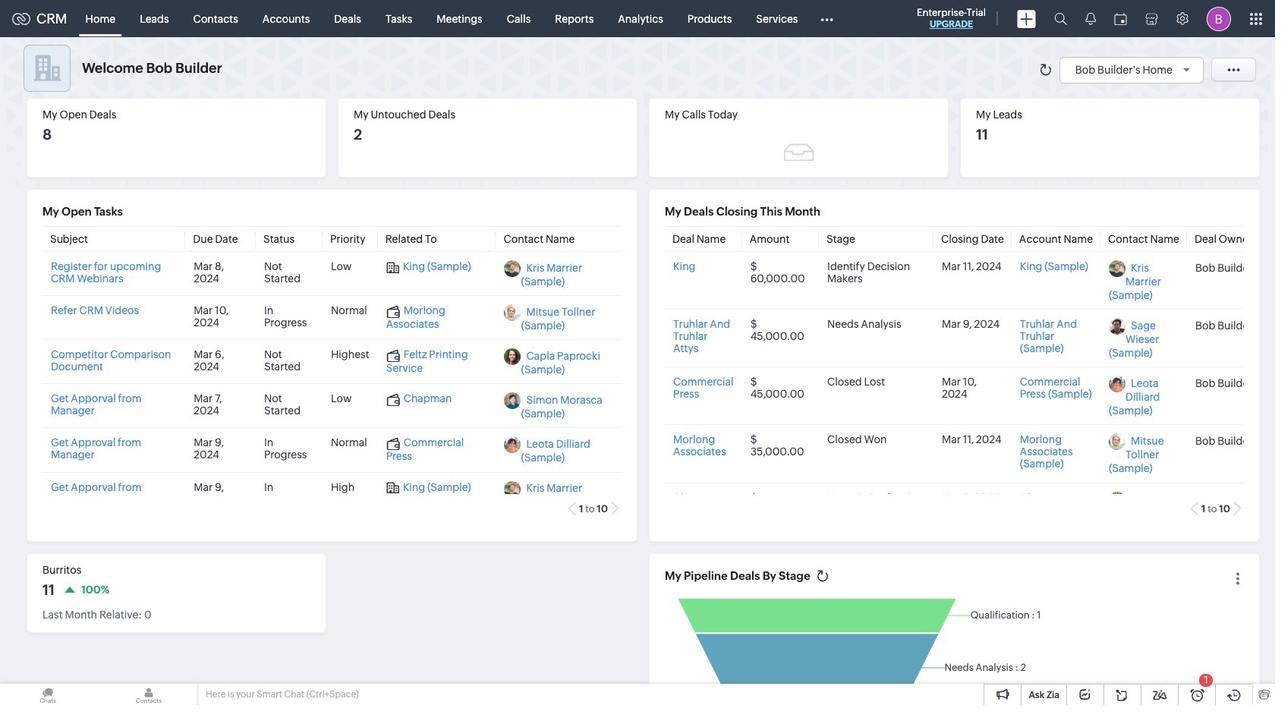 Task type: vqa. For each thing, say whether or not it's contained in the screenshot.
Search icon
yes



Task type: locate. For each thing, give the bounding box(es) containing it.
profile element
[[1198, 0, 1240, 37]]

search element
[[1045, 0, 1076, 37]]

search image
[[1054, 12, 1067, 25]]



Task type: describe. For each thing, give the bounding box(es) containing it.
calendar image
[[1114, 13, 1127, 25]]

logo image
[[12, 13, 30, 25]]

profile image
[[1207, 6, 1231, 31]]

Other Modules field
[[810, 6, 843, 31]]

signals image
[[1085, 12, 1096, 25]]

contacts image
[[101, 684, 197, 705]]

signals element
[[1076, 0, 1105, 37]]

chats image
[[0, 684, 96, 705]]

create menu image
[[1017, 9, 1036, 28]]

create menu element
[[1008, 0, 1045, 37]]



